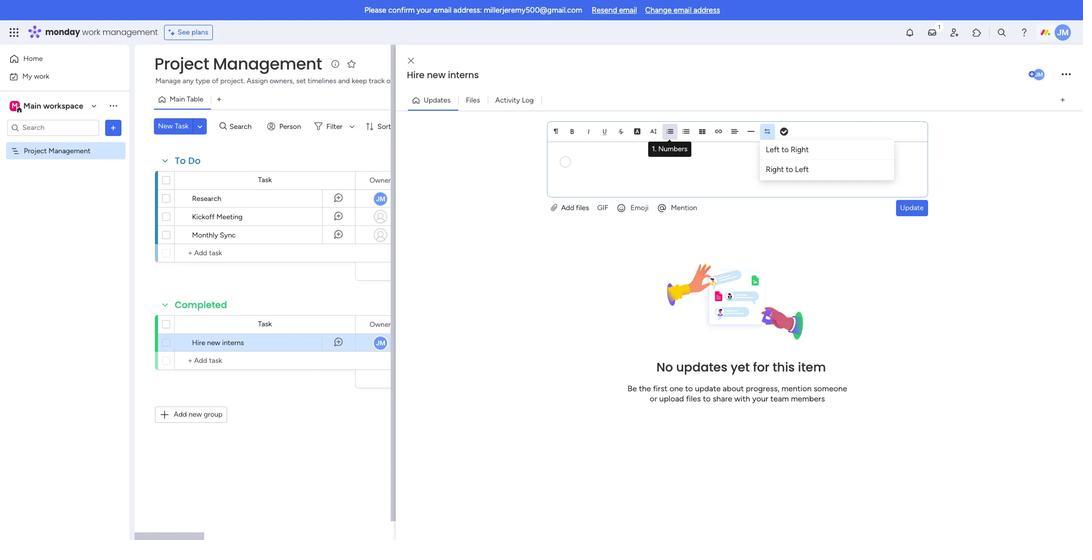 Task type: vqa. For each thing, say whether or not it's contained in the screenshot.
v2 function small outline icon
no



Task type: locate. For each thing, give the bounding box(es) containing it.
owner for to do
[[370, 176, 391, 185]]

strikethrough image
[[618, 128, 625, 135]]

main inside workspace selection element
[[23, 101, 41, 111]]

right
[[791, 145, 809, 154], [766, 165, 784, 174]]

of right type
[[212, 77, 219, 85]]

3 email from the left
[[674, 6, 692, 15]]

new
[[427, 69, 446, 81], [207, 339, 220, 348], [189, 411, 202, 419]]

Completed field
[[172, 299, 230, 312]]

work for my
[[34, 72, 49, 81]]

track
[[369, 77, 385, 85]]

0 horizontal spatial management
[[49, 147, 90, 155]]

project management down search in workspace field
[[24, 147, 90, 155]]

Owner field
[[367, 175, 394, 186], [367, 319, 394, 331]]

inbox image
[[927, 27, 937, 38]]

see plans button
[[164, 25, 213, 40]]

completed
[[175, 299, 227, 311]]

0 horizontal spatial project management
[[24, 147, 90, 155]]

1 horizontal spatial project
[[154, 52, 209, 75]]

add view image
[[217, 96, 221, 103], [1061, 97, 1065, 104]]

underline image
[[601, 128, 608, 135]]

change email address link
[[645, 6, 720, 15]]

1 horizontal spatial main
[[170, 95, 185, 104]]

to right one
[[685, 384, 693, 394]]

change email address
[[645, 6, 720, 15]]

0 vertical spatial jeremy miller image
[[1055, 24, 1071, 41]]

task
[[175, 122, 189, 131], [258, 176, 272, 184], [258, 320, 272, 329]]

files
[[466, 96, 480, 104]]

1 owner field from the top
[[367, 175, 394, 186]]

to down checklist image
[[782, 145, 789, 154]]

task for completed
[[258, 320, 272, 329]]

updates
[[424, 96, 451, 104]]

owner field for completed
[[367, 319, 394, 331]]

0 vertical spatial owner field
[[367, 175, 394, 186]]

resend
[[592, 6, 617, 15]]

main
[[170, 95, 185, 104], [23, 101, 41, 111]]

add inside button
[[174, 411, 187, 419]]

monthly sync
[[192, 231, 236, 240]]

interns up + add task text box
[[222, 339, 244, 348]]

2 owner from the top
[[370, 320, 391, 329]]

files down update
[[686, 394, 701, 404]]

0 horizontal spatial add view image
[[217, 96, 221, 103]]

option
[[0, 142, 130, 144]]

0 horizontal spatial email
[[434, 6, 452, 15]]

dapulse attachment image
[[551, 204, 557, 212]]

updates button
[[408, 92, 458, 108]]

1 horizontal spatial new
[[207, 339, 220, 348]]

1 vertical spatial interns
[[222, 339, 244, 348]]

main workspace
[[23, 101, 83, 111]]

be
[[628, 384, 637, 394]]

2 vertical spatial new
[[189, 411, 202, 419]]

monday work management
[[45, 26, 158, 38]]

1 horizontal spatial email
[[619, 6, 637, 15]]

apps image
[[972, 27, 982, 38]]

2 horizontal spatial new
[[427, 69, 446, 81]]

email right resend
[[619, 6, 637, 15]]

arrow down image
[[346, 120, 358, 133]]

0 vertical spatial interns
[[448, 69, 479, 81]]

hire
[[407, 69, 425, 81], [192, 339, 205, 348]]

0 vertical spatial add
[[561, 204, 574, 212]]

mention button
[[653, 200, 701, 216]]

your right confirm
[[417, 6, 432, 15]]

1 horizontal spatial add
[[561, 204, 574, 212]]

1 horizontal spatial project management
[[154, 52, 322, 75]]

1 horizontal spatial left
[[795, 165, 809, 174]]

0 horizontal spatial work
[[34, 72, 49, 81]]

please confirm your email address: millerjeremy500@gmail.com
[[365, 6, 582, 15]]

jeremy miller image right help icon
[[1055, 24, 1071, 41]]

0 vertical spatial owner
[[370, 176, 391, 185]]

main table button
[[154, 91, 211, 108]]

1 horizontal spatial jeremy miller image
[[1055, 24, 1071, 41]]

add view image down options image
[[1061, 97, 1065, 104]]

1 vertical spatial files
[[686, 394, 701, 404]]

to
[[782, 145, 789, 154], [786, 165, 793, 174], [685, 384, 693, 394], [703, 394, 711, 404]]

0 horizontal spatial add
[[174, 411, 187, 419]]

left to right
[[766, 145, 809, 154]]

sync
[[220, 231, 236, 240]]

2 email from the left
[[619, 6, 637, 15]]

1 horizontal spatial work
[[82, 26, 100, 38]]

your inside manage any type of project. assign owners, set timelines and keep track of where your project stands. button
[[417, 77, 431, 85]]

2 vertical spatial your
[[752, 394, 769, 404]]

members
[[791, 394, 825, 404]]

add left the group
[[174, 411, 187, 419]]

left down "rtl ltr" icon
[[766, 145, 780, 154]]

hire up + add task text box
[[192, 339, 205, 348]]

resend email link
[[592, 6, 637, 15]]

email
[[434, 6, 452, 15], [619, 6, 637, 15], [674, 6, 692, 15]]

main inside button
[[170, 95, 185, 104]]

2 owner field from the top
[[367, 319, 394, 331]]

new up + add task text box
[[207, 339, 220, 348]]

new up updates
[[427, 69, 446, 81]]

table image
[[699, 128, 706, 135]]

add to favorites image
[[346, 59, 357, 69]]

interns up files
[[448, 69, 479, 81]]

dapulse drag 2 image
[[397, 282, 401, 293]]

and
[[338, 77, 350, 85]]

1 horizontal spatial interns
[[448, 69, 479, 81]]

set
[[296, 77, 306, 85]]

add view image down project.
[[217, 96, 221, 103]]

kickoff
[[192, 213, 215, 222]]

update button
[[896, 200, 928, 216]]

management down search in workspace field
[[49, 147, 90, 155]]

activity log
[[495, 96, 534, 104]]

1 vertical spatial project management
[[24, 147, 90, 155]]

Search in workspace field
[[21, 122, 85, 134]]

1 vertical spatial right
[[766, 165, 784, 174]]

email left "address:"
[[434, 6, 452, 15]]

hire inside field
[[407, 69, 425, 81]]

to down update
[[703, 394, 711, 404]]

files inside be the first one to update about progress, mention someone or upload files to share with your team members
[[686, 394, 701, 404]]

project
[[154, 52, 209, 75], [24, 147, 47, 155]]

work right my
[[34, 72, 49, 81]]

management
[[102, 26, 158, 38]]

0 vertical spatial files
[[576, 204, 589, 212]]

management
[[213, 52, 322, 75], [49, 147, 90, 155]]

email for change email address
[[674, 6, 692, 15]]

work right monday
[[82, 26, 100, 38]]

hire new interns
[[407, 69, 479, 81], [192, 339, 244, 348]]

hire down close icon
[[407, 69, 425, 81]]

jeremy miller image left options image
[[1033, 68, 1046, 81]]

1 vertical spatial hire new interns
[[192, 339, 244, 348]]

0 vertical spatial work
[[82, 26, 100, 38]]

1 vertical spatial task
[[258, 176, 272, 184]]

share
[[713, 394, 732, 404]]

0 vertical spatial new
[[427, 69, 446, 81]]

sort
[[378, 122, 391, 131]]

email right change
[[674, 6, 692, 15]]

main for main workspace
[[23, 101, 41, 111]]

main left table
[[170, 95, 185, 104]]

activity
[[495, 96, 520, 104]]

0 horizontal spatial hire
[[192, 339, 205, 348]]

link image
[[715, 128, 722, 135]]

update
[[900, 204, 924, 212]]

interns
[[448, 69, 479, 81], [222, 339, 244, 348]]

project management inside list box
[[24, 147, 90, 155]]

jeremy miller image
[[1055, 24, 1071, 41], [1033, 68, 1046, 81]]

right up the right to left
[[791, 145, 809, 154]]

files left gif
[[576, 204, 589, 212]]

project down search in workspace field
[[24, 147, 47, 155]]

mention
[[671, 204, 697, 212]]

0 vertical spatial left
[[766, 145, 780, 154]]

main right the workspace image
[[23, 101, 41, 111]]

line image
[[748, 128, 755, 135]]

+ Add task text field
[[180, 355, 262, 367]]

0 horizontal spatial new
[[189, 411, 202, 419]]

change
[[645, 6, 672, 15]]

for
[[753, 359, 770, 376]]

mention
[[782, 384, 812, 394]]

1 vertical spatial your
[[417, 77, 431, 85]]

1 vertical spatial management
[[49, 147, 90, 155]]

invite members image
[[950, 27, 960, 38]]

search everything image
[[997, 27, 1007, 38]]

0 vertical spatial hire
[[407, 69, 425, 81]]

hire new interns up updates
[[407, 69, 479, 81]]

0 vertical spatial project management
[[154, 52, 322, 75]]

new inside field
[[427, 69, 446, 81]]

yet
[[731, 359, 750, 376]]

plans
[[192, 28, 208, 37]]

left to right link
[[760, 140, 894, 160]]

your
[[417, 6, 432, 15], [417, 77, 431, 85], [752, 394, 769, 404]]

progress,
[[746, 384, 780, 394]]

your right where
[[417, 77, 431, 85]]

project
[[433, 77, 456, 85]]

0 horizontal spatial right
[[766, 165, 784, 174]]

1 owner from the top
[[370, 176, 391, 185]]

stands.
[[457, 77, 480, 85]]

hire new interns up + add task text box
[[192, 339, 244, 348]]

type
[[196, 77, 210, 85]]

2 horizontal spatial email
[[674, 6, 692, 15]]

main table
[[170, 95, 203, 104]]

0 vertical spatial hire new interns
[[407, 69, 479, 81]]

1 vertical spatial owner field
[[367, 319, 394, 331]]

0 horizontal spatial of
[[212, 77, 219, 85]]

left down left to right
[[795, 165, 809, 174]]

+ Add task text field
[[180, 247, 262, 260]]

1 horizontal spatial files
[[686, 394, 701, 404]]

management up the assign
[[213, 52, 322, 75]]

1 vertical spatial owner
[[370, 320, 391, 329]]

0 horizontal spatial hire new interns
[[192, 339, 244, 348]]

owners,
[[270, 77, 294, 85]]

project up any
[[154, 52, 209, 75]]

v2 search image
[[220, 121, 227, 132]]

monday
[[45, 26, 80, 38]]

right down left to right
[[766, 165, 784, 174]]

1 vertical spatial work
[[34, 72, 49, 81]]

new left the group
[[189, 411, 202, 419]]

1 vertical spatial jeremy miller image
[[1033, 68, 1046, 81]]

0 horizontal spatial project
[[24, 147, 47, 155]]

0 vertical spatial project
[[154, 52, 209, 75]]

hire new interns inside field
[[407, 69, 479, 81]]

work for monday
[[82, 26, 100, 38]]

0 vertical spatial your
[[417, 6, 432, 15]]

no updates yet for this item
[[657, 359, 826, 376]]

filter
[[326, 122, 343, 131]]

see
[[178, 28, 190, 37]]

team
[[771, 394, 789, 404]]

add new group
[[174, 411, 223, 419]]

add
[[561, 204, 574, 212], [174, 411, 187, 419]]

0 vertical spatial right
[[791, 145, 809, 154]]

new inside button
[[189, 411, 202, 419]]

add right dapulse attachment icon
[[561, 204, 574, 212]]

project management
[[154, 52, 322, 75], [24, 147, 90, 155]]

checklist image
[[780, 128, 788, 135]]

select product image
[[9, 27, 19, 38]]

project management list box
[[0, 140, 130, 297]]

0 vertical spatial task
[[175, 122, 189, 131]]

1 horizontal spatial hire new interns
[[407, 69, 479, 81]]

0 horizontal spatial left
[[766, 145, 780, 154]]

first
[[653, 384, 668, 394]]

of right track
[[387, 77, 393, 85]]

1 vertical spatial add
[[174, 411, 187, 419]]

the
[[639, 384, 651, 394]]

work inside button
[[34, 72, 49, 81]]

m
[[12, 101, 18, 110]]

your down the progress,
[[752, 394, 769, 404]]

1 vertical spatial project
[[24, 147, 47, 155]]

1 horizontal spatial hire
[[407, 69, 425, 81]]

0 horizontal spatial main
[[23, 101, 41, 111]]

one
[[670, 384, 683, 394]]

0 horizontal spatial files
[[576, 204, 589, 212]]

please
[[365, 6, 386, 15]]

home button
[[6, 51, 109, 67]]

&bull; bullets image
[[683, 128, 690, 135]]

someone
[[814, 384, 847, 394]]

project management up project.
[[154, 52, 322, 75]]

home
[[23, 54, 43, 63]]

1 horizontal spatial management
[[213, 52, 322, 75]]

1 horizontal spatial of
[[387, 77, 393, 85]]

1. numbers image
[[666, 128, 674, 135]]

2 vertical spatial task
[[258, 320, 272, 329]]

project inside project management list box
[[24, 147, 47, 155]]



Task type: describe. For each thing, give the bounding box(es) containing it.
1 image
[[935, 21, 944, 32]]

1.
[[652, 145, 657, 153]]

to do
[[175, 154, 201, 167]]

person
[[279, 122, 301, 131]]

no
[[657, 359, 673, 376]]

be the first one to update about progress, mention someone or upload files to share with your team members
[[628, 384, 847, 404]]

task inside button
[[175, 122, 189, 131]]

text color image
[[634, 128, 641, 135]]

email for resend email
[[619, 6, 637, 15]]

to down left to right
[[786, 165, 793, 174]]

manage
[[155, 77, 181, 85]]

address:
[[454, 6, 482, 15]]

close image
[[408, 57, 414, 65]]

To Do field
[[172, 154, 203, 168]]

main for main table
[[170, 95, 185, 104]]

bold image
[[569, 128, 576, 135]]

resend email
[[592, 6, 637, 15]]

add for add files
[[561, 204, 574, 212]]

owner for completed
[[370, 320, 391, 329]]

Project Management field
[[152, 52, 325, 75]]

sort button
[[361, 118, 397, 135]]

Search field
[[227, 119, 257, 134]]

help image
[[1019, 27, 1029, 38]]

your inside be the first one to update about progress, mention someone or upload files to share with your team members
[[752, 394, 769, 404]]

where
[[395, 77, 415, 85]]

0 horizontal spatial interns
[[222, 339, 244, 348]]

numbers
[[658, 145, 688, 153]]

my work
[[22, 72, 49, 81]]

this
[[773, 359, 795, 376]]

1 horizontal spatial right
[[791, 145, 809, 154]]

upload
[[659, 394, 684, 404]]

Hire new interns field
[[404, 69, 1027, 82]]

monthly
[[192, 231, 218, 240]]

files button
[[458, 92, 488, 108]]

1. numbers
[[652, 145, 688, 153]]

task for to do
[[258, 176, 272, 184]]

my work button
[[6, 68, 109, 85]]

right to left
[[766, 165, 809, 174]]

my
[[22, 72, 32, 81]]

angle down image
[[198, 123, 202, 130]]

new task button
[[154, 118, 193, 135]]

confirm
[[388, 6, 415, 15]]

interns inside field
[[448, 69, 479, 81]]

or
[[650, 394, 657, 404]]

millerjeremy500@gmail.com
[[484, 6, 582, 15]]

emoji
[[631, 204, 649, 212]]

options image
[[108, 123, 118, 133]]

italic image
[[585, 128, 592, 135]]

address
[[694, 6, 720, 15]]

size image
[[650, 128, 657, 135]]

project.
[[220, 77, 245, 85]]

filter button
[[310, 118, 358, 135]]

new
[[158, 122, 173, 131]]

with
[[735, 394, 750, 404]]

manage any type of project. assign owners, set timelines and keep track of where your project stands.
[[155, 77, 480, 85]]

timelines
[[308, 77, 336, 85]]

assign
[[247, 77, 268, 85]]

workspace options image
[[108, 101, 118, 111]]

add files
[[560, 204, 589, 212]]

see plans
[[178, 28, 208, 37]]

1 vertical spatial hire
[[192, 339, 205, 348]]

log
[[522, 96, 534, 104]]

management inside list box
[[49, 147, 90, 155]]

workspace selection element
[[10, 100, 85, 113]]

activity log button
[[488, 92, 542, 108]]

0 horizontal spatial jeremy miller image
[[1033, 68, 1046, 81]]

add for add new group
[[174, 411, 187, 419]]

about
[[723, 384, 744, 394]]

any
[[183, 77, 194, 85]]

workspace
[[43, 101, 83, 111]]

1 vertical spatial left
[[795, 165, 809, 174]]

update
[[695, 384, 721, 394]]

to
[[175, 154, 186, 167]]

add new group button
[[155, 407, 227, 423]]

1 horizontal spatial add view image
[[1061, 97, 1065, 104]]

right to left link
[[760, 160, 894, 180]]

workspace image
[[10, 100, 20, 112]]

updates
[[676, 359, 728, 376]]

notifications image
[[905, 27, 915, 38]]

new task
[[158, 122, 189, 131]]

1 vertical spatial new
[[207, 339, 220, 348]]

emoji button
[[612, 200, 653, 216]]

research
[[192, 195, 221, 203]]

1 of from the left
[[212, 77, 219, 85]]

show board description image
[[329, 59, 341, 69]]

rtl ltr image
[[764, 128, 771, 135]]

do
[[188, 154, 201, 167]]

group
[[204, 411, 223, 419]]

dapulse addbtn image
[[1029, 71, 1036, 78]]

kickoff meeting
[[192, 213, 243, 222]]

keep
[[352, 77, 367, 85]]

gif
[[597, 204, 608, 212]]

owner field for to do
[[367, 175, 394, 186]]

2 of from the left
[[387, 77, 393, 85]]

options image
[[1062, 68, 1071, 82]]

table
[[187, 95, 203, 104]]

align image
[[731, 128, 739, 135]]

1 email from the left
[[434, 6, 452, 15]]

0 vertical spatial management
[[213, 52, 322, 75]]

meeting
[[216, 213, 243, 222]]

format image
[[553, 128, 560, 135]]



